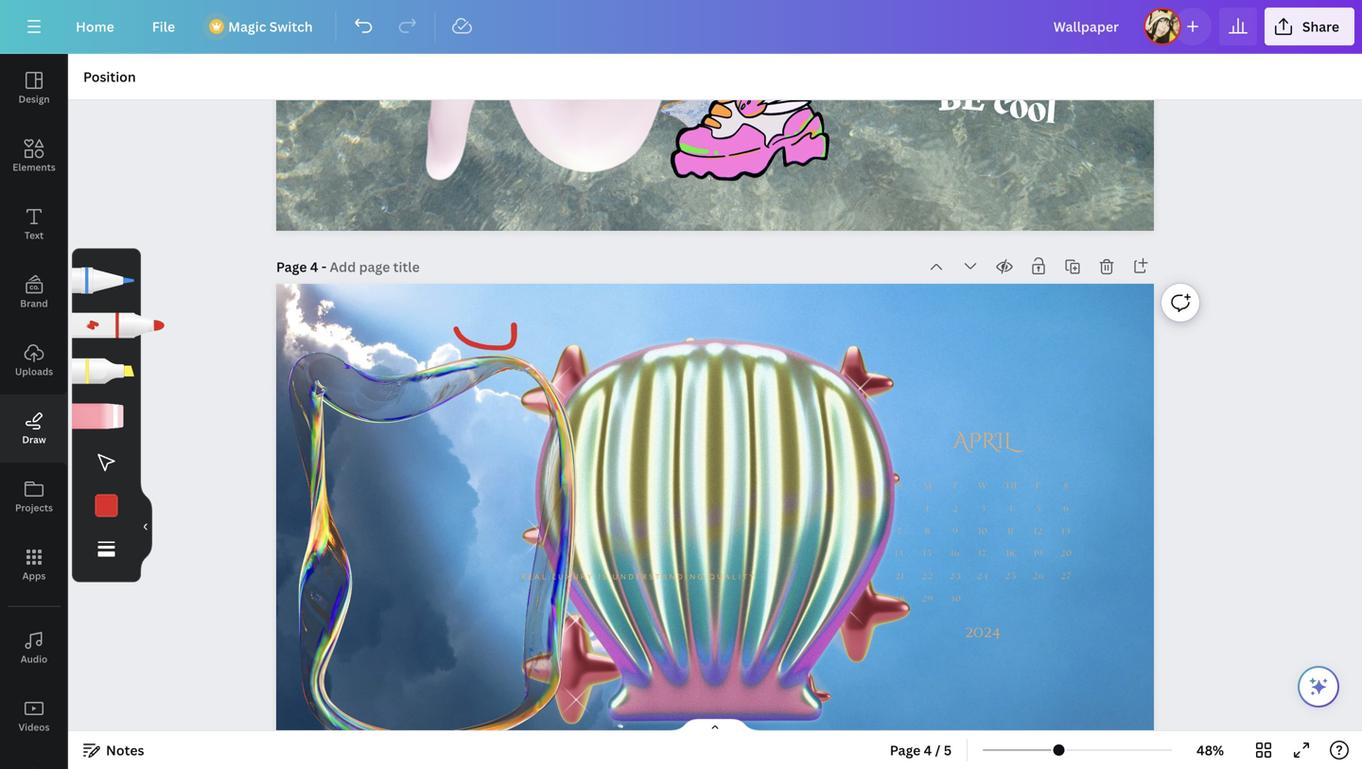 Task type: vqa. For each thing, say whether or not it's contained in the screenshot.
'Black and White Business Pint Glass' group
no



Task type: locate. For each thing, give the bounding box(es) containing it.
2
[[953, 505, 959, 513]]

2 horizontal spatial 4
[[1008, 505, 1015, 513]]

apps
[[22, 570, 46, 582]]

4 left -
[[310, 258, 318, 276]]

luxury
[[552, 572, 594, 583]]

4 for page 4 / 5
[[924, 741, 932, 759]]

6
[[1064, 505, 1070, 513]]

#e7191f image
[[95, 494, 118, 517]]

brand
[[20, 297, 48, 310]]

26
[[1033, 573, 1045, 581]]

0 horizontal spatial 5
[[944, 741, 952, 759]]

page left -
[[276, 258, 307, 276]]

0 vertical spatial page
[[276, 258, 307, 276]]

1 horizontal spatial 4
[[924, 741, 932, 759]]

0 vertical spatial 5
[[1036, 505, 1042, 513]]

real
[[521, 572, 548, 583]]

is
[[598, 572, 609, 583]]

#e7191f image
[[95, 494, 118, 517]]

page
[[276, 258, 307, 276], [890, 741, 921, 759]]

4 up 11
[[1008, 505, 1015, 513]]

w
[[979, 482, 989, 491]]

-
[[322, 258, 327, 276]]

5 up the 12
[[1036, 505, 1042, 513]]

1 vertical spatial 4
[[1008, 505, 1015, 513]]

27 26 25 24 23 22 21
[[896, 573, 1073, 581]]

1 horizontal spatial 5
[[1036, 505, 1042, 513]]

canva assistant image
[[1308, 676, 1330, 698]]

24
[[978, 573, 990, 581]]

29
[[922, 595, 934, 604]]

m
[[924, 482, 933, 491]]

uploads
[[15, 365, 53, 378]]

text button
[[0, 190, 68, 258]]

1 horizontal spatial s
[[1064, 482, 1070, 491]]

file
[[152, 18, 175, 35]]

apps button
[[0, 531, 68, 599]]

brand button
[[0, 258, 68, 326]]

projects button
[[0, 463, 68, 531]]

48%
[[1197, 741, 1224, 759]]

april
[[954, 427, 1013, 456]]

th
[[1005, 482, 1018, 491]]

main menu bar
[[0, 0, 1363, 54]]

real luxury is understanding quality
[[521, 572, 756, 583]]

18
[[1007, 550, 1016, 559]]

4 inside page 4 / 5 button
[[924, 741, 932, 759]]

17
[[979, 550, 988, 559]]

5
[[1036, 505, 1042, 513], [944, 741, 952, 759]]

page left /
[[890, 741, 921, 759]]

0 horizontal spatial page
[[276, 258, 307, 276]]

0 horizontal spatial 4
[[310, 258, 318, 276]]

share
[[1303, 18, 1340, 35]]

9 2 16
[[952, 505, 961, 559]]

22
[[923, 573, 934, 581]]

1 vertical spatial page
[[890, 741, 921, 759]]

draw button
[[0, 395, 68, 463]]

1 horizontal spatial page
[[890, 741, 921, 759]]

2 vertical spatial 4
[[924, 741, 932, 759]]

4 inside the 11 4 18
[[1008, 505, 1015, 513]]

notes
[[106, 741, 144, 759]]

1 s from the left
[[897, 482, 903, 491]]

side panel tab list
[[0, 54, 68, 769]]

12 5 19
[[1035, 505, 1044, 559]]

s left m
[[897, 482, 903, 491]]

1 vertical spatial 5
[[944, 741, 952, 759]]

home link
[[61, 8, 129, 45]]

0 vertical spatial 4
[[310, 258, 318, 276]]

5 right /
[[944, 741, 952, 759]]

t
[[953, 482, 959, 491]]

/
[[935, 741, 941, 759]]

7 14
[[896, 528, 905, 559]]

share button
[[1265, 8, 1355, 45]]

page inside button
[[890, 741, 921, 759]]

4 for 11 4 18
[[1008, 505, 1015, 513]]

1
[[927, 505, 930, 513]]

s up 6 at bottom
[[1064, 482, 1070, 491]]

position
[[83, 68, 136, 86]]

13
[[1062, 528, 1071, 536]]

f
[[1037, 482, 1042, 491]]

48% button
[[1180, 735, 1241, 765]]

projects
[[15, 501, 53, 514]]

4 left /
[[924, 741, 932, 759]]

0 horizontal spatial s
[[897, 482, 903, 491]]

7
[[898, 528, 903, 536]]

4
[[310, 258, 318, 276], [1008, 505, 1015, 513], [924, 741, 932, 759]]

design
[[18, 93, 50, 105]]

s
[[897, 482, 903, 491], [1064, 482, 1070, 491]]

10
[[979, 528, 988, 536]]

page 4 / 5
[[890, 741, 952, 759]]

2 s from the left
[[1064, 482, 1070, 491]]



Task type: describe. For each thing, give the bounding box(es) containing it.
14
[[896, 550, 905, 559]]

uploads button
[[0, 326, 68, 395]]

switch
[[269, 18, 313, 35]]

page 4 / 5 button
[[883, 735, 959, 765]]

audio
[[21, 653, 48, 666]]

file button
[[137, 8, 190, 45]]

s f th w t m s
[[897, 482, 1070, 491]]

12
[[1035, 528, 1044, 536]]

27
[[1061, 573, 1073, 581]]

page for page 4 / 5
[[890, 741, 921, 759]]

Page title text field
[[330, 257, 422, 276]]

elements button
[[0, 122, 68, 190]]

10 3 17
[[979, 505, 988, 559]]

23
[[950, 573, 962, 581]]

11
[[1008, 528, 1015, 536]]

4 for page 4 -
[[310, 258, 318, 276]]

hide image
[[140, 482, 152, 572]]

magic switch
[[228, 18, 313, 35]]

21
[[896, 573, 905, 581]]

30
[[950, 595, 962, 604]]

5 inside 12 5 19
[[1036, 505, 1042, 513]]

elements
[[13, 161, 56, 174]]

page 4 -
[[276, 258, 330, 276]]

magic
[[228, 18, 266, 35]]

design button
[[0, 54, 68, 122]]

8
[[925, 528, 931, 536]]

5 inside button
[[944, 741, 952, 759]]

audio button
[[0, 614, 68, 682]]

8 1 15
[[924, 505, 933, 559]]

2024
[[965, 622, 1001, 643]]

16
[[952, 550, 961, 559]]

videos
[[18, 721, 50, 734]]

20
[[1061, 550, 1073, 559]]

quality
[[709, 572, 756, 583]]

position button
[[76, 62, 144, 92]]

6 13
[[1062, 505, 1071, 536]]

magic switch button
[[198, 8, 328, 45]]

text
[[24, 229, 44, 242]]

page for page 4 -
[[276, 258, 307, 276]]

3
[[981, 505, 987, 513]]

30 29 28
[[894, 595, 962, 604]]

understanding
[[613, 572, 705, 583]]

11 4 18
[[1007, 505, 1016, 559]]

videos button
[[0, 682, 68, 750]]

home
[[76, 18, 114, 35]]

19
[[1035, 550, 1044, 559]]

25
[[1006, 573, 1017, 581]]

9
[[953, 528, 959, 536]]

notes button
[[76, 735, 152, 765]]

draw
[[22, 433, 46, 446]]

28
[[894, 595, 906, 604]]

Design title text field
[[1039, 8, 1136, 45]]

show pages image
[[670, 718, 761, 733]]

15
[[924, 550, 933, 559]]



